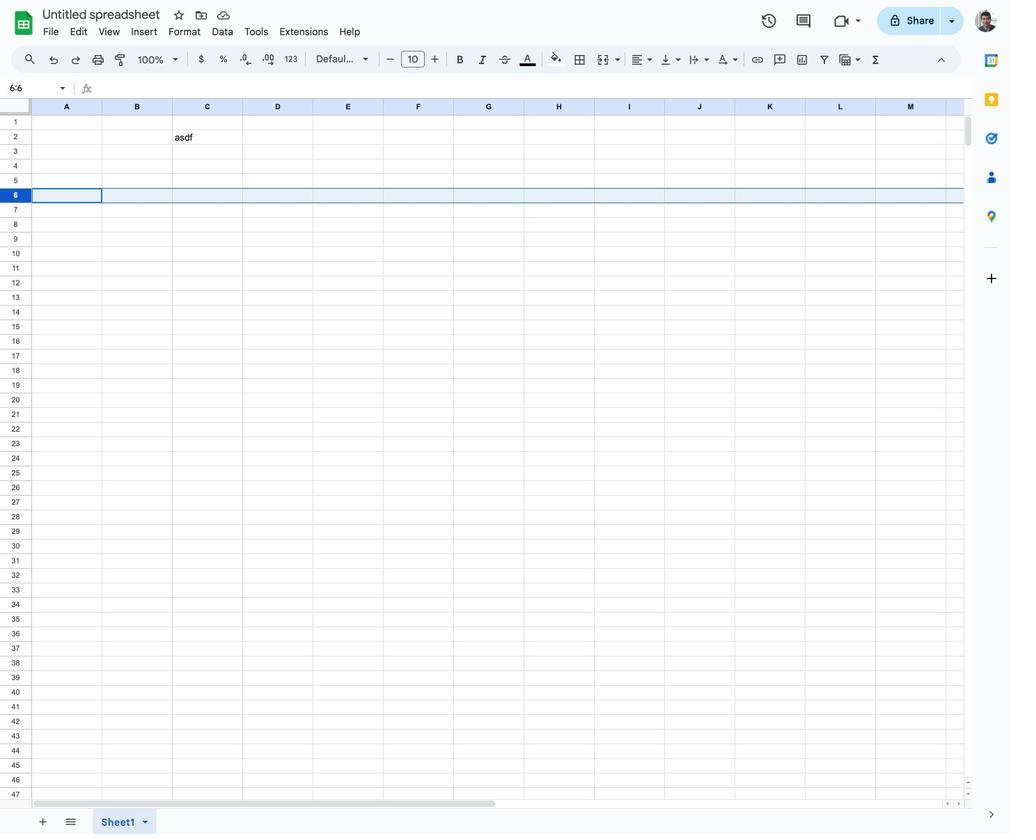 Task type: describe. For each thing, give the bounding box(es) containing it.
2 toolbar from the left
[[89, 810, 168, 835]]

decrease decimal places image
[[239, 53, 253, 67]]

print (⌘p) image
[[91, 53, 105, 67]]

show all comments image
[[796, 13, 813, 30]]

increase decimal places image
[[261, 53, 275, 67]]

2 menu item from the left
[[65, 24, 93, 40]]

tab list inside menu bar banner
[[973, 41, 1012, 796]]

name box (⌘ + j) element
[[4, 80, 70, 97]]

increase font size (⌘+shift+period) image
[[428, 52, 442, 66]]

menu bar inside menu bar banner
[[38, 18, 366, 41]]

insert link (⌘k) image
[[751, 53, 765, 67]]

strikethrough (⌘+shift+x) image
[[498, 53, 512, 67]]

none text field inside menu bar banner
[[98, 80, 973, 98]]

redo (⌘y) image
[[69, 53, 83, 67]]

Zoom field
[[132, 49, 185, 71]]

3 menu item from the left
[[93, 24, 126, 40]]

add sheet image
[[36, 816, 48, 828]]

bold (⌘b) image
[[454, 53, 468, 67]]

Font size text field
[[402, 51, 424, 68]]

decrease font size (⌘+shift+comma) image
[[384, 52, 398, 66]]

share. private to only me. image
[[890, 14, 902, 27]]

Rename text field
[[38, 6, 168, 22]]

insert chart image
[[796, 53, 810, 67]]

hide the menus (ctrl+shift+f) image
[[935, 53, 949, 67]]

Star checkbox
[[169, 6, 189, 25]]

paint format image
[[114, 53, 128, 67]]

functions image
[[869, 49, 885, 69]]

Font size field
[[401, 51, 431, 68]]

1 toolbar from the left
[[29, 810, 87, 835]]



Task type: vqa. For each thing, say whether or not it's contained in the screenshot.
Align a element
no



Task type: locate. For each thing, give the bounding box(es) containing it.
undo (⌘z) image
[[47, 53, 61, 67]]

last edit was 3 minutes ago image
[[761, 13, 778, 29]]

sheets home image
[[11, 10, 36, 36]]

fill color image
[[549, 49, 565, 66]]

6 menu item from the left
[[207, 24, 239, 40]]

1 horizontal spatial toolbar
[[89, 810, 168, 835]]

application
[[0, 0, 1012, 835]]

none text field inside "name box (⌘ + j)" element
[[6, 82, 57, 95]]

move image
[[194, 8, 208, 22]]

borders image
[[573, 49, 589, 69]]

menu bar banner
[[0, 0, 1012, 835]]

9 menu item from the left
[[334, 24, 366, 40]]

quick sharing actions image
[[950, 20, 955, 42]]

5 menu item from the left
[[163, 24, 207, 40]]

8 menu item from the left
[[274, 24, 334, 40]]

menu item
[[38, 24, 65, 40], [65, 24, 93, 40], [93, 24, 126, 40], [126, 24, 163, 40], [163, 24, 207, 40], [207, 24, 239, 40], [239, 24, 274, 40], [274, 24, 334, 40], [334, 24, 366, 40]]

toolbar
[[29, 810, 87, 835], [89, 810, 168, 835], [171, 810, 174, 835]]

main toolbar
[[41, 0, 889, 789]]

Zoom text field
[[135, 50, 168, 70]]

None text field
[[98, 80, 973, 98]]

2 horizontal spatial toolbar
[[171, 810, 174, 835]]

None text field
[[6, 82, 57, 95]]

all sheets image
[[59, 811, 82, 833]]

7 menu item from the left
[[239, 24, 274, 40]]

document status: saved to drive. image
[[217, 8, 231, 22]]

Menus field
[[17, 49, 48, 69]]

menu bar
[[38, 18, 366, 41]]

4 menu item from the left
[[126, 24, 163, 40]]

star image
[[172, 8, 186, 22]]

tab list
[[973, 41, 1012, 796]]

insert comment (⌘+option+m) image
[[774, 53, 788, 67]]

select merge type image
[[612, 50, 621, 55]]

font list. default (arial) selected. option
[[316, 49, 355, 69]]

italic (⌘i) image
[[476, 53, 490, 67]]

3 toolbar from the left
[[171, 810, 174, 835]]

0 horizontal spatial toolbar
[[29, 810, 87, 835]]

create a filter image
[[818, 53, 832, 67]]

text color image
[[520, 49, 536, 66]]

1 menu item from the left
[[38, 24, 65, 40]]



